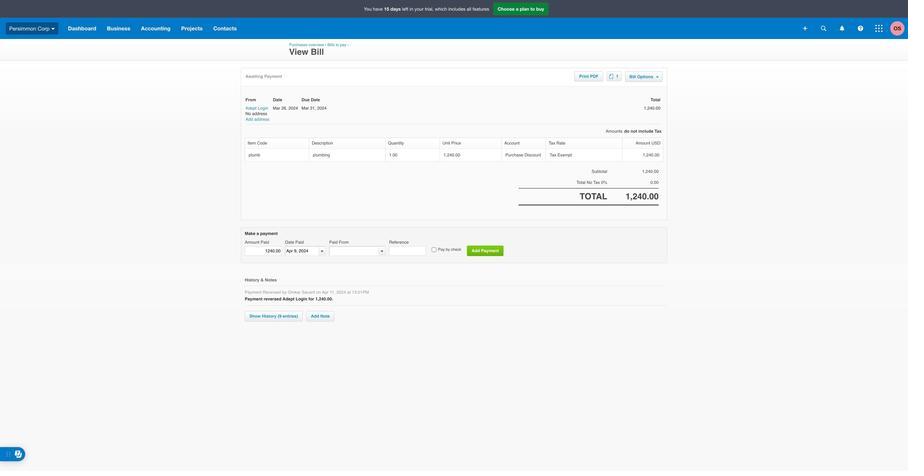 Task type: locate. For each thing, give the bounding box(es) containing it.
None text field
[[245, 246, 282, 256], [286, 247, 319, 256], [330, 247, 379, 256], [245, 246, 282, 256], [286, 247, 319, 256], [330, 247, 379, 256]]

None text field
[[390, 246, 426, 256]]

svg image
[[876, 25, 883, 32], [822, 26, 827, 31], [841, 26, 845, 31], [859, 26, 864, 31], [804, 26, 808, 31]]

svg image
[[51, 28, 55, 30]]

banner
[[0, 0, 909, 39]]

None checkbox
[[432, 248, 437, 252]]



Task type: vqa. For each thing, say whether or not it's contained in the screenshot.
CHECKBOX
yes



